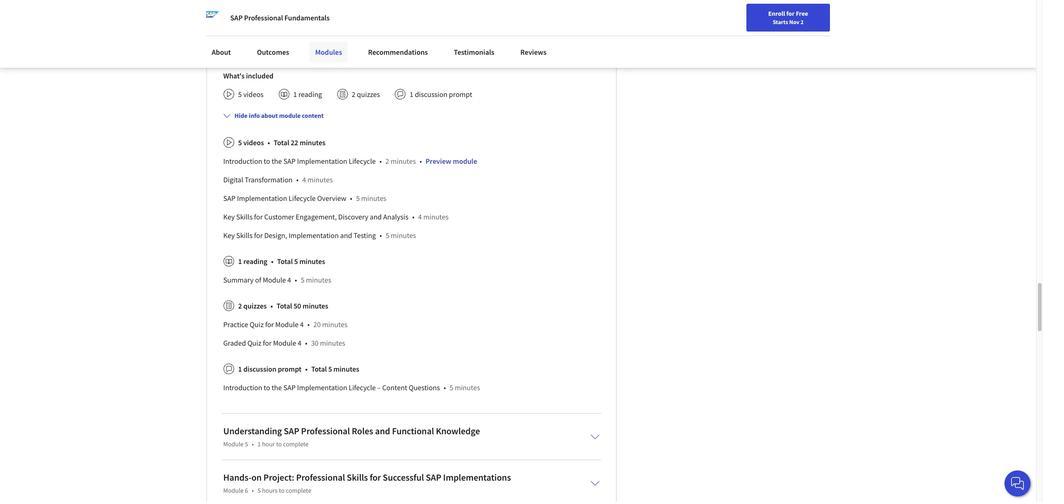 Task type: vqa. For each thing, say whether or not it's contained in the screenshot.
minutes
yes



Task type: describe. For each thing, give the bounding box(es) containing it.
for left customer
[[254, 212, 263, 221]]

find
[[779, 29, 791, 38]]

professional inside "hands-on project: professional skills for successful sap implementations module 6 • 5 hours to complete"
[[296, 472, 345, 483]]

1 discussion prompt inside hide info about module content region
[[238, 365, 302, 374]]

minutes right analysis in the left top of the page
[[424, 212, 449, 221]]

1 vertical spatial lifecycle
[[289, 194, 316, 203]]

module inside understanding sap professional roles and functional knowledge module 5 • 1 hour to complete
[[223, 440, 244, 449]]

each
[[444, 52, 458, 62]]

minutes right 22
[[300, 138, 326, 147]]

lifecycle
[[331, 8, 356, 17]]

implementations
[[443, 472, 511, 483]]

• total 5 minutes for •
[[271, 257, 325, 266]]

5 inside "hands-on project: professional skills for successful sap implementations module 6 • 5 hours to complete"
[[258, 487, 261, 495]]

about
[[212, 47, 231, 57]]

understanding sap professional roles and functional knowledge module 5 • 1 hour to complete
[[223, 425, 480, 449]]

5 right questions
[[450, 383, 454, 392]]

business
[[408, 30, 435, 39]]

test,
[[248, 41, 261, 51]]

minutes right 20
[[322, 320, 348, 329]]

1 up summary
[[238, 257, 242, 266]]

0 vertical spatial a
[[542, 8, 546, 17]]

customers
[[484, 0, 517, 6]]

the down an
[[267, 8, 278, 17]]

for up graded quiz for module 4 • 30 minutes
[[265, 320, 274, 329]]

1 horizontal spatial discussion
[[415, 90, 448, 99]]

and left analysis in the left top of the page
[[370, 212, 382, 221]]

environment.
[[259, 19, 301, 28]]

hide
[[235, 111, 248, 120]]

solution.
[[300, 41, 327, 51]]

career
[[819, 29, 837, 38]]

nov
[[790, 18, 800, 26]]

for
[[200, 5, 211, 14]]

preview
[[426, 156, 452, 166]]

module inside dropdown button
[[279, 111, 301, 120]]

introduction for introduction to the sap implementation lifecycle – content questions • 5 minutes
[[223, 383, 262, 392]]

and up design
[[524, 19, 536, 28]]

sap up lifecycle
[[329, 0, 341, 6]]

deploying
[[510, 8, 541, 17]]

quiz for practice
[[250, 320, 264, 329]]

1 videos from the top
[[243, 90, 264, 99]]

introduction
[[269, 0, 308, 6]]

videos inside hide info about module content region
[[244, 138, 264, 147]]

of inside module 4 is an introduction to the sap implementation lifecycle. you will learn when customers engage with sap and why. the phases in the implementation lifecycle will take you from engaging with the customer to deploying a solution in the customer's environment.  you will see how to engage with the customer, discover their challenges and goals, prepare for and kick off the project, explore and analyze the customer's business and technology landscape, design a solution, then deploy, test, and run the solution. we will introduce you to templates and tools to help accelerate your project work. finally, you will learn more about how to apply your consulting skills at each stage of the lifecycle.
[[478, 52, 484, 62]]

will left see
[[315, 19, 326, 28]]

content
[[302, 111, 324, 120]]

the up fundamentals
[[317, 0, 328, 6]]

5 up • total 50 minutes
[[301, 275, 305, 285]]

introduction to the sap implementation lifecycle • 2 minutes • preview module
[[223, 156, 478, 166]]

engagement,
[[296, 212, 337, 221]]

5 up "discovery"
[[356, 194, 360, 203]]

1 horizontal spatial implementation
[[343, 0, 393, 6]]

and left testing
[[340, 231, 352, 240]]

minutes right questions
[[455, 383, 480, 392]]

key skills for design, implementation and testing • 5 minutes
[[223, 231, 416, 240]]

1 vertical spatial how
[[328, 52, 341, 62]]

50
[[294, 301, 301, 311]]

1 vertical spatial implementation
[[279, 8, 329, 17]]

0 vertical spatial how
[[340, 19, 353, 28]]

of inside hide info about module content region
[[255, 275, 261, 285]]

implementation for •
[[297, 156, 347, 166]]

for left the design,
[[254, 231, 263, 240]]

what's
[[223, 71, 245, 80]]

• total 50 minutes
[[271, 301, 328, 311]]

to up the stage on the top
[[468, 41, 474, 51]]

to up consulting
[[397, 41, 403, 51]]

5 up summary of module 4 • 5 minutes
[[294, 257, 298, 266]]

key skills for customer engagement, discovery and analysis • 4 minutes
[[223, 212, 449, 221]]

info about module content element
[[220, 103, 600, 401]]

discovery
[[338, 212, 369, 221]]

the
[[223, 8, 235, 17]]

digital transformation • 4 minutes
[[223, 175, 333, 184]]

discover
[[445, 19, 471, 28]]

the right off
[[261, 30, 271, 39]]

minutes up introduction to the sap implementation lifecycle – content questions • 5 minutes
[[334, 365, 359, 374]]

project,
[[272, 30, 296, 39]]

0 vertical spatial learn
[[448, 0, 464, 6]]

hide info about module content button
[[220, 107, 328, 124]]

modules link
[[310, 42, 348, 62]]

1 horizontal spatial customer's
[[373, 30, 407, 39]]

0 vertical spatial quizzes
[[357, 90, 380, 99]]

from
[[398, 8, 413, 17]]

sap down graded quiz for module 4 • 30 minutes
[[284, 383, 296, 392]]

5 inside understanding sap professional roles and functional knowledge module 5 • 1 hour to complete
[[245, 440, 248, 449]]

hours
[[262, 487, 278, 495]]

reviews link
[[515, 42, 553, 62]]

about inside dropdown button
[[261, 111, 278, 120]]

summary
[[223, 275, 254, 285]]

customer,
[[413, 19, 444, 28]]

for inside "hands-on project: professional skills for successful sap implementations module 6 • 5 hours to complete"
[[370, 472, 381, 483]]

prepare
[[557, 19, 581, 28]]

preview module link
[[426, 156, 478, 166]]

2 vertical spatial with
[[386, 19, 400, 28]]

4 left 20
[[300, 320, 304, 329]]

minutes down key skills for design, implementation and testing • 5 minutes
[[300, 257, 325, 266]]

tools
[[451, 41, 466, 51]]

total for 5 videos
[[274, 138, 289, 147]]

help
[[476, 41, 490, 51]]

graded quiz for module 4 • 30 minutes
[[223, 339, 346, 348]]

for governments
[[200, 5, 254, 14]]

hands-
[[223, 472, 252, 483]]

fundamentals
[[285, 13, 330, 22]]

hide info about module content
[[235, 111, 324, 120]]

will up engaging
[[436, 0, 447, 6]]

complete inside "hands-on project: professional skills for successful sap implementations module 6 • 5 hours to complete"
[[286, 487, 312, 495]]

recommendations
[[368, 47, 428, 57]]

the up introduce
[[361, 30, 371, 39]]

introduce
[[352, 41, 382, 51]]

minutes left preview
[[391, 156, 416, 166]]

the down from
[[402, 19, 412, 28]]

functional
[[392, 425, 434, 437]]

customer
[[471, 8, 500, 17]]

more
[[290, 52, 306, 62]]

find your new career link
[[774, 28, 842, 39]]

find your new career
[[779, 29, 837, 38]]

hour
[[262, 440, 275, 449]]

6
[[245, 487, 248, 495]]

outcomes
[[257, 47, 289, 57]]

sap up kick
[[230, 13, 243, 22]]

customer
[[264, 212, 294, 221]]

and up at
[[437, 41, 449, 51]]

questions
[[409, 383, 440, 392]]

minutes up "discovery"
[[361, 194, 387, 203]]

modules
[[315, 47, 342, 57]]

graded
[[223, 339, 246, 348]]

hide info about module content region
[[223, 129, 600, 401]]

new
[[806, 29, 818, 38]]

professional inside understanding sap professional roles and functional knowledge module 5 • 1 hour to complete
[[301, 425, 350, 437]]

the down graded quiz for module 4 • 30 minutes
[[272, 383, 282, 392]]

off
[[251, 30, 259, 39]]

to down customers
[[502, 8, 508, 17]]

4 inside module 4 is an introduction to the sap implementation lifecycle. you will learn when customers engage with sap and why. the phases in the implementation lifecycle will take you from engaging with the customer to deploying a solution in the customer's environment.  you will see how to engage with the customer, discover their challenges and goals, prepare for and kick off the project, explore and analyze the customer's business and technology landscape, design a solution, then deploy, test, and run the solution. we will introduce you to templates and tools to help accelerate your project work. finally, you will learn more about how to apply your consulting skills at each stage of the lifecycle.
[[248, 0, 252, 6]]

overview
[[317, 194, 347, 203]]

on
[[252, 472, 262, 483]]

and down customer,
[[437, 30, 449, 39]]

4 right analysis in the left top of the page
[[418, 212, 422, 221]]

key for key skills for customer engagement, discovery and analysis
[[223, 212, 235, 221]]

included
[[246, 71, 274, 80]]

and up deploy,
[[223, 30, 235, 39]]

to inside "hands-on project: professional skills for successful sap implementations module 6 • 5 hours to complete"
[[279, 487, 285, 495]]

stage
[[460, 52, 476, 62]]

practice quiz for module 4 • 20 minutes
[[223, 320, 348, 329]]

sap implementation lifecycle overview • 5 minutes
[[223, 194, 387, 203]]

1 up 'hide info about module content'
[[293, 90, 297, 99]]

technology
[[450, 30, 485, 39]]

goals,
[[537, 19, 555, 28]]

20
[[314, 320, 321, 329]]

0 vertical spatial reading
[[299, 90, 322, 99]]

recommendations link
[[363, 42, 434, 62]]

solution,
[[549, 30, 576, 39]]

• inside understanding sap professional roles and functional knowledge module 5 • 1 hour to complete
[[252, 440, 254, 449]]

4 left 30
[[298, 339, 302, 348]]

enroll
[[769, 9, 786, 18]]

2 vertical spatial you
[[247, 52, 259, 62]]

skills for customer
[[236, 212, 253, 221]]

total for 1 reading
[[277, 257, 293, 266]]

and left 'run'
[[263, 41, 275, 51]]

templates
[[405, 41, 436, 51]]

deploy,
[[223, 41, 246, 51]]

reviews
[[521, 47, 547, 57]]

to left apply
[[343, 52, 349, 62]]

5 up introduction to the sap implementation lifecycle – content questions • 5 minutes
[[329, 365, 332, 374]]

at
[[436, 52, 442, 62]]

reading inside hide info about module content region
[[244, 257, 268, 266]]



Task type: locate. For each thing, give the bounding box(es) containing it.
and down see
[[323, 30, 334, 39]]

module down 'practice quiz for module 4 • 20 minutes'
[[273, 339, 296, 348]]

will
[[436, 0, 447, 6], [357, 8, 368, 17], [315, 19, 326, 28], [340, 41, 351, 51], [260, 52, 271, 62]]

module 4 is an introduction to the sap implementation lifecycle. you will learn when customers engage with sap and why. the phases in the implementation lifecycle will take you from engaging with the customer to deploying a solution in the customer's environment.  you will see how to engage with the customer, discover their challenges and goals, prepare for and kick off the project, explore and analyze the customer's business and technology landscape, design a solution, then deploy, test, and run the solution. we will introduce you to templates and tools to help accelerate your project work. finally, you will learn more about how to apply your consulting skills at each stage of the lifecycle.
[[223, 0, 599, 62]]

minutes down analysis in the left top of the page
[[391, 231, 416, 240]]

implementation for testing
[[289, 231, 339, 240]]

0 vertical spatial professional
[[244, 13, 283, 22]]

0 vertical spatial customer's
[[223, 19, 257, 28]]

1 vertical spatial reading
[[244, 257, 268, 266]]

0 vertical spatial implementation
[[343, 0, 393, 6]]

total up summary of module 4 • 5 minutes
[[277, 257, 293, 266]]

2 introduction from the top
[[223, 383, 262, 392]]

implementation down • total 22 minutes
[[297, 156, 347, 166]]

for inside module 4 is an introduction to the sap implementation lifecycle. you will learn when customers engage with sap and why. the phases in the implementation lifecycle will take you from engaging with the customer to deploying a solution in the customer's environment.  you will see how to engage with the customer, discover their challenges and goals, prepare for and kick off the project, explore and analyze the customer's business and technology landscape, design a solution, then deploy, test, and run the solution. we will introduce you to templates and tools to help accelerate your project work. finally, you will learn more about how to apply your consulting skills at each stage of the lifecycle.
[[583, 19, 591, 28]]

lifecycle for –
[[349, 383, 376, 392]]

0 vertical spatial lifecycle.
[[394, 0, 421, 6]]

0 vertical spatial you
[[385, 8, 396, 17]]

0 horizontal spatial module
[[279, 111, 301, 120]]

5 left 'hours'
[[258, 487, 261, 495]]

1 horizontal spatial learn
[[448, 0, 464, 6]]

to up 'analyze'
[[354, 19, 361, 28]]

2 vertical spatial your
[[369, 52, 383, 62]]

a
[[542, 8, 546, 17], [544, 30, 548, 39]]

summary of module 4 • 5 minutes
[[223, 275, 332, 285]]

0 horizontal spatial you
[[302, 19, 314, 28]]

quizzes inside hide info about module content region
[[244, 301, 267, 311]]

1 horizontal spatial you
[[423, 0, 434, 6]]

None search field
[[132, 24, 355, 43]]

5 down analysis in the left top of the page
[[386, 231, 390, 240]]

introduction to the sap implementation lifecycle – content questions • 5 minutes
[[223, 383, 480, 392]]

0 horizontal spatial prompt
[[278, 365, 302, 374]]

1 vertical spatial 2 quizzes
[[238, 301, 267, 311]]

analysis
[[383, 212, 409, 221]]

1 vertical spatial quizzes
[[244, 301, 267, 311]]

and left why.
[[571, 0, 583, 6]]

0 horizontal spatial 2 quizzes
[[238, 301, 267, 311]]

2 vertical spatial professional
[[296, 472, 345, 483]]

1 vertical spatial prompt
[[278, 365, 302, 374]]

practice
[[223, 320, 248, 329]]

minutes right 30
[[320, 339, 346, 348]]

1 left hour
[[258, 440, 261, 449]]

an
[[260, 0, 268, 6]]

with up 'solution'
[[542, 0, 556, 6]]

quiz
[[250, 320, 264, 329], [248, 339, 262, 348]]

2 in from the left
[[574, 8, 580, 17]]

1 key from the top
[[223, 212, 235, 221]]

1 horizontal spatial reading
[[299, 90, 322, 99]]

• total 5 minutes
[[271, 257, 325, 266], [305, 365, 359, 374]]

skills left customer
[[236, 212, 253, 221]]

0 vertical spatial discussion
[[415, 90, 448, 99]]

key
[[223, 212, 235, 221], [223, 231, 235, 240]]

0 horizontal spatial engage
[[362, 19, 385, 28]]

1 horizontal spatial quizzes
[[357, 90, 380, 99]]

then
[[578, 30, 592, 39]]

0 horizontal spatial about
[[261, 111, 278, 120]]

1 horizontal spatial module
[[453, 156, 478, 166]]

sap right 'successful'
[[426, 472, 442, 483]]

0 vertical spatial 5 videos
[[238, 90, 264, 99]]

2 inside enroll for free starts nov 2
[[801, 18, 804, 26]]

will down test,
[[260, 52, 271, 62]]

the up discover
[[459, 8, 470, 17]]

1 horizontal spatial 2 quizzes
[[352, 90, 380, 99]]

you
[[423, 0, 434, 6], [302, 19, 314, 28]]

4 left is on the top left
[[248, 0, 252, 6]]

1 vertical spatial discussion
[[244, 365, 277, 374]]

• total 5 minutes up summary of module 4 • 5 minutes
[[271, 257, 325, 266]]

to up understanding at the bottom of page
[[264, 383, 270, 392]]

in down an
[[260, 8, 266, 17]]

digital
[[223, 175, 243, 184]]

for up nov on the top of the page
[[787, 9, 795, 18]]

4 up sap implementation lifecycle overview • 5 minutes
[[303, 175, 306, 184]]

0 horizontal spatial implementation
[[279, 8, 329, 17]]

0 horizontal spatial learn
[[273, 52, 288, 62]]

finally,
[[223, 52, 246, 62]]

will left take
[[357, 8, 368, 17]]

outcomes link
[[252, 42, 295, 62]]

implementation for –
[[297, 383, 347, 392]]

0 vertical spatial module
[[279, 111, 301, 120]]

0 vertical spatial skills
[[236, 212, 253, 221]]

to up fundamentals
[[309, 0, 316, 6]]

2 5 videos from the top
[[238, 138, 264, 147]]

5 videos
[[238, 90, 264, 99], [238, 138, 264, 147]]

1 vertical spatial lifecycle.
[[497, 52, 524, 62]]

0 vertical spatial quiz
[[250, 320, 264, 329]]

module up graded quiz for module 4 • 30 minutes
[[276, 320, 299, 329]]

1 vertical spatial your
[[524, 41, 538, 51]]

design,
[[264, 231, 287, 240]]

module inside module 4 is an introduction to the sap implementation lifecycle. you will learn when customers engage with sap and why. the phases in the implementation lifecycle will take you from engaging with the customer to deploying a solution in the customer's environment.  you will see how to engage with the customer, discover their challenges and goals, prepare for and kick off the project, explore and analyze the customer's business and technology landscape, design a solution, then deploy, test, and run the solution. we will introduce you to templates and tools to help accelerate your project work. finally, you will learn more about how to apply your consulting skills at each stage of the lifecycle.
[[223, 0, 247, 6]]

about down solution.
[[308, 52, 326, 62]]

key up summary
[[223, 231, 235, 240]]

the down why.
[[582, 8, 592, 17]]

how down we
[[328, 52, 341, 62]]

total for 2 quizzes
[[277, 301, 292, 311]]

0 horizontal spatial 1 discussion prompt
[[238, 365, 302, 374]]

of right summary
[[255, 275, 261, 285]]

1 reading inside hide info about module content region
[[238, 257, 268, 266]]

2
[[801, 18, 804, 26], [352, 90, 356, 99], [386, 156, 389, 166], [238, 301, 242, 311]]

accelerate
[[491, 41, 523, 51]]

implementation
[[343, 0, 393, 6], [279, 8, 329, 17]]

implementation down engagement,
[[289, 231, 339, 240]]

what's included
[[223, 71, 274, 80]]

1 horizontal spatial of
[[478, 52, 484, 62]]

chat with us image
[[1011, 477, 1026, 492]]

0 vertical spatial complete
[[283, 440, 309, 449]]

kick
[[237, 30, 249, 39]]

1 horizontal spatial 1 discussion prompt
[[410, 90, 473, 99]]

videos
[[243, 90, 264, 99], [244, 138, 264, 147]]

and inside understanding sap professional roles and functional knowledge module 5 • 1 hour to complete
[[375, 425, 390, 437]]

2 quizzes up practice
[[238, 301, 267, 311]]

successful
[[383, 472, 424, 483]]

0 horizontal spatial in
[[260, 8, 266, 17]]

1 vertical spatial about
[[261, 111, 278, 120]]

2 horizontal spatial with
[[542, 0, 556, 6]]

introduction up digital
[[223, 156, 262, 166]]

skills down understanding sap professional roles and functional knowledge module 5 • 1 hour to complete
[[347, 472, 368, 483]]

skills inside "hands-on project: professional skills for successful sap implementations module 6 • 5 hours to complete"
[[347, 472, 368, 483]]

1 horizontal spatial prompt
[[449, 90, 473, 99]]

will down 'analyze'
[[340, 41, 351, 51]]

2 videos from the top
[[244, 138, 264, 147]]

module up the
[[223, 0, 247, 6]]

1 vertical spatial introduction
[[223, 383, 262, 392]]

1 discussion prompt down at
[[410, 90, 473, 99]]

professional down an
[[244, 13, 283, 22]]

introduction for introduction to the sap implementation lifecycle • 2 minutes • preview module
[[223, 156, 262, 166]]

governments
[[212, 5, 254, 14]]

learn left when
[[448, 0, 464, 6]]

• inside "hands-on project: professional skills for successful sap implementations module 6 • 5 hours to complete"
[[252, 487, 254, 495]]

1 vertical spatial you
[[384, 41, 395, 51]]

1 horizontal spatial engage
[[518, 0, 540, 6]]

1
[[293, 90, 297, 99], [410, 90, 414, 99], [238, 257, 242, 266], [238, 365, 242, 374], [258, 440, 261, 449]]

lifecycle. down accelerate at the top of page
[[497, 52, 524, 62]]

minutes up • total 50 minutes
[[306, 275, 332, 285]]

run
[[276, 41, 287, 51]]

complete down project:
[[286, 487, 312, 495]]

introduction up understanding at the bottom of page
[[223, 383, 262, 392]]

quiz for graded
[[248, 339, 262, 348]]

the up the 'digital transformation • 4 minutes'
[[272, 156, 282, 166]]

discussion down graded quiz for module 4 • 30 minutes
[[244, 365, 277, 374]]

engage down take
[[362, 19, 385, 28]]

complete
[[283, 440, 309, 449], [286, 487, 312, 495]]

skills
[[419, 52, 434, 62]]

• total 5 minutes up introduction to the sap implementation lifecycle – content questions • 5 minutes
[[305, 365, 359, 374]]

1 vertical spatial 5 videos
[[238, 138, 264, 147]]

1 vertical spatial of
[[255, 275, 261, 285]]

minutes right 50
[[303, 301, 328, 311]]

1 horizontal spatial lifecycle.
[[497, 52, 524, 62]]

to
[[309, 0, 316, 6], [502, 8, 508, 17], [354, 19, 361, 28], [397, 41, 403, 51], [468, 41, 474, 51], [343, 52, 349, 62], [264, 156, 270, 166], [264, 383, 270, 392], [276, 440, 282, 449], [279, 487, 285, 495]]

for up then
[[583, 19, 591, 28]]

for inside enroll for free starts nov 2
[[787, 9, 795, 18]]

0 vertical spatial about
[[308, 52, 326, 62]]

total down 30
[[311, 365, 327, 374]]

1 horizontal spatial 1 reading
[[293, 90, 322, 99]]

1 vertical spatial you
[[302, 19, 314, 28]]

0 vertical spatial engage
[[518, 0, 540, 6]]

0 horizontal spatial with
[[386, 19, 400, 28]]

2 quizzes inside hide info about module content region
[[238, 301, 267, 311]]

1 discussion prompt
[[410, 90, 473, 99], [238, 365, 302, 374]]

sap down 22
[[284, 156, 296, 166]]

see
[[328, 19, 338, 28]]

implementation down the transformation
[[237, 194, 287, 203]]

with down from
[[386, 19, 400, 28]]

0 vertical spatial of
[[478, 52, 484, 62]]

you up engaging
[[423, 0, 434, 6]]

to right 'hours'
[[279, 487, 285, 495]]

prompt
[[449, 90, 473, 99], [278, 365, 302, 374]]

discussion inside hide info about module content region
[[244, 365, 277, 374]]

4 up • total 50 minutes
[[288, 275, 291, 285]]

customer's
[[223, 19, 257, 28], [373, 30, 407, 39]]

with up discover
[[444, 8, 458, 17]]

1 vertical spatial professional
[[301, 425, 350, 437]]

0 vertical spatial prompt
[[449, 90, 473, 99]]

quizzes down apply
[[357, 90, 380, 99]]

lifecycle.
[[394, 0, 421, 6], [497, 52, 524, 62]]

1 down consulting
[[410, 90, 414, 99]]

the down help
[[485, 52, 496, 62]]

design
[[522, 30, 542, 39]]

when
[[466, 0, 483, 6]]

the right 'run'
[[288, 41, 299, 51]]

engaging
[[414, 8, 443, 17]]

learn
[[448, 0, 464, 6], [273, 52, 288, 62]]

about
[[308, 52, 326, 62], [261, 111, 278, 120]]

0 horizontal spatial lifecycle.
[[394, 0, 421, 6]]

1 horizontal spatial with
[[444, 8, 458, 17]]

implementation down introduction
[[279, 8, 329, 17]]

1 introduction from the top
[[223, 156, 262, 166]]

testimonials
[[454, 47, 495, 57]]

1 horizontal spatial your
[[524, 41, 538, 51]]

enroll for free starts nov 2
[[769, 9, 809, 26]]

challenges
[[489, 19, 522, 28]]

1 vertical spatial with
[[444, 8, 458, 17]]

content
[[383, 383, 408, 392]]

implementation up take
[[343, 0, 393, 6]]

sap inside "hands-on project: professional skills for successful sap implementations module 6 • 5 hours to complete"
[[426, 472, 442, 483]]

1 inside understanding sap professional roles and functional knowledge module 5 • 1 hour to complete
[[258, 440, 261, 449]]

sap image
[[206, 11, 219, 24]]

engage up deploying
[[518, 0, 540, 6]]

1 down graded
[[238, 365, 242, 374]]

0 horizontal spatial your
[[369, 52, 383, 62]]

0 vertical spatial introduction
[[223, 156, 262, 166]]

quizzes
[[357, 90, 380, 99], [244, 301, 267, 311]]

sap up 'solution'
[[557, 0, 569, 6]]

is
[[253, 0, 258, 6]]

1 vertical spatial module
[[453, 156, 478, 166]]

1 vertical spatial customer's
[[373, 30, 407, 39]]

0 vertical spatial 1 discussion prompt
[[410, 90, 473, 99]]

work.
[[563, 41, 581, 51]]

1 5 videos from the top
[[238, 90, 264, 99]]

and
[[571, 0, 583, 6], [524, 19, 536, 28], [223, 30, 235, 39], [323, 30, 334, 39], [437, 30, 449, 39], [263, 41, 275, 51], [437, 41, 449, 51], [370, 212, 382, 221], [340, 231, 352, 240], [375, 425, 390, 437]]

you down test,
[[247, 52, 259, 62]]

complete inside understanding sap professional roles and functional knowledge module 5 • 1 hour to complete
[[283, 440, 309, 449]]

1 vertical spatial 1 reading
[[238, 257, 268, 266]]

lifecycle for •
[[349, 156, 376, 166]]

to inside understanding sap professional roles and functional knowledge module 5 • 1 hour to complete
[[276, 440, 282, 449]]

your down introduce
[[369, 52, 383, 62]]

you right take
[[385, 8, 396, 17]]

0 vertical spatial your
[[792, 29, 805, 38]]

sap
[[329, 0, 341, 6], [557, 0, 569, 6], [230, 13, 243, 22], [284, 156, 296, 166], [223, 194, 236, 203], [284, 383, 296, 392], [284, 425, 300, 437], [426, 472, 442, 483]]

minutes up overview
[[308, 175, 333, 184]]

2 horizontal spatial your
[[792, 29, 805, 38]]

total for 1 discussion prompt
[[311, 365, 327, 374]]

apply
[[350, 52, 368, 62]]

5 videos inside hide info about module content region
[[238, 138, 264, 147]]

0 vertical spatial 1 reading
[[293, 90, 322, 99]]

2 vertical spatial skills
[[347, 472, 368, 483]]

4
[[248, 0, 252, 6], [303, 175, 306, 184], [418, 212, 422, 221], [288, 275, 291, 285], [300, 320, 304, 329], [298, 339, 302, 348]]

5 down what's
[[238, 90, 242, 99]]

0 vertical spatial with
[[542, 0, 556, 6]]

0 vertical spatial videos
[[243, 90, 264, 99]]

0 vertical spatial lifecycle
[[349, 156, 376, 166]]

1 vertical spatial videos
[[244, 138, 264, 147]]

0 horizontal spatial customer's
[[223, 19, 257, 28]]

0 vertical spatial 2 quizzes
[[352, 90, 380, 99]]

prompt inside hide info about module content region
[[278, 365, 302, 374]]

module
[[223, 0, 247, 6], [263, 275, 286, 285], [276, 320, 299, 329], [273, 339, 296, 348], [223, 440, 244, 449], [223, 487, 244, 495]]

about inside module 4 is an introduction to the sap implementation lifecycle. you will learn when customers engage with sap and why. the phases in the implementation lifecycle will take you from engaging with the customer to deploying a solution in the customer's environment.  you will see how to engage with the customer, discover their challenges and goals, prepare for and kick off the project, explore and analyze the customer's business and technology landscape, design a solution, then deploy, test, and run the solution. we will introduce you to templates and tools to help accelerate your project work. finally, you will learn more about how to apply your consulting skills at each stage of the lifecycle.
[[308, 52, 326, 62]]

skills for design,
[[236, 231, 253, 240]]

• total 5 minutes for implementation
[[305, 365, 359, 374]]

1 vertical spatial complete
[[286, 487, 312, 495]]

we
[[329, 41, 339, 51]]

–
[[377, 383, 381, 392]]

0 vertical spatial • total 5 minutes
[[271, 257, 325, 266]]

quiz right practice
[[250, 320, 264, 329]]

30
[[311, 339, 319, 348]]

module right preview
[[453, 156, 478, 166]]

solution
[[547, 8, 573, 17]]

module inside region
[[453, 156, 478, 166]]

key down digital
[[223, 212, 235, 221]]

0 horizontal spatial of
[[255, 275, 261, 285]]

introduction
[[223, 156, 262, 166], [223, 383, 262, 392]]

module left the 6
[[223, 487, 244, 495]]

1 vertical spatial key
[[223, 231, 235, 240]]

analyze
[[336, 30, 359, 39]]

0 vertical spatial you
[[423, 0, 434, 6]]

their
[[473, 19, 488, 28]]

total left 50
[[277, 301, 292, 311]]

total left 22
[[274, 138, 289, 147]]

of
[[478, 52, 484, 62], [255, 275, 261, 285]]

professional
[[244, 13, 283, 22], [301, 425, 350, 437], [296, 472, 345, 483]]

1 horizontal spatial in
[[574, 8, 580, 17]]

2 key from the top
[[223, 231, 235, 240]]

1 vertical spatial quiz
[[248, 339, 262, 348]]

sap inside understanding sap professional roles and functional knowledge module 5 • 1 hour to complete
[[284, 425, 300, 437]]

1 vertical spatial 1 discussion prompt
[[238, 365, 302, 374]]

module right summary
[[263, 275, 286, 285]]

module inside "hands-on project: professional skills for successful sap implementations module 6 • 5 hours to complete"
[[223, 487, 244, 495]]

2 quizzes down apply
[[352, 90, 380, 99]]

to up the transformation
[[264, 156, 270, 166]]

•
[[268, 138, 270, 147], [380, 156, 382, 166], [420, 156, 422, 166], [297, 175, 299, 184], [350, 194, 353, 203], [412, 212, 415, 221], [380, 231, 382, 240], [271, 257, 274, 266], [295, 275, 297, 285], [271, 301, 273, 311], [308, 320, 310, 329], [305, 339, 308, 348], [305, 365, 308, 374], [444, 383, 446, 392], [252, 440, 254, 449], [252, 487, 254, 495]]

1 in from the left
[[260, 8, 266, 17]]

roles
[[352, 425, 374, 437]]

sap down digital
[[223, 194, 236, 203]]

key for key skills for design, implementation and testing
[[223, 231, 235, 240]]

phases
[[237, 8, 258, 17]]

5 down hide
[[238, 138, 242, 147]]

info
[[249, 111, 260, 120]]

1 vertical spatial a
[[544, 30, 548, 39]]

5 down understanding at the bottom of page
[[245, 440, 248, 449]]

0 horizontal spatial discussion
[[244, 365, 277, 374]]

module down understanding at the bottom of page
[[223, 440, 244, 449]]

22
[[291, 138, 298, 147]]

0 horizontal spatial 1 reading
[[238, 257, 268, 266]]

1 horizontal spatial about
[[308, 52, 326, 62]]

0 vertical spatial key
[[223, 212, 235, 221]]

for down 'practice quiz for module 4 • 20 minutes'
[[263, 339, 272, 348]]

videos down what's included
[[243, 90, 264, 99]]

1 vertical spatial engage
[[362, 19, 385, 28]]



